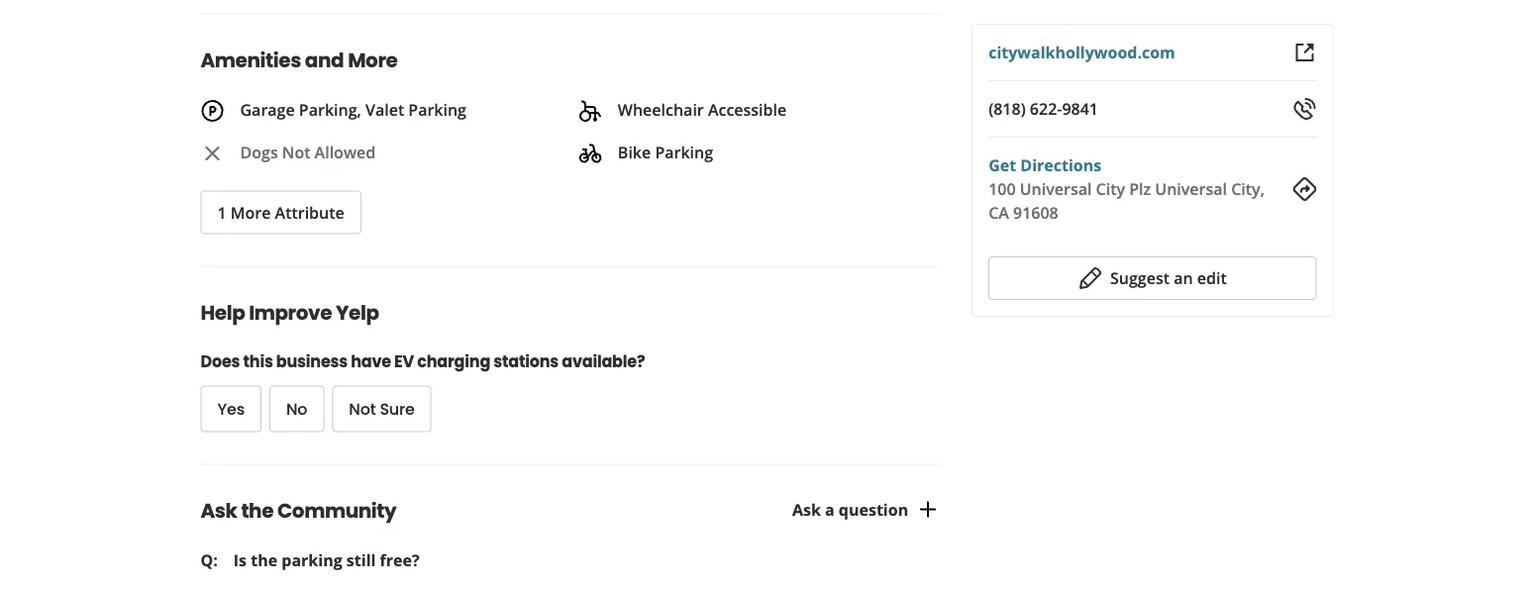 Task type: locate. For each thing, give the bounding box(es) containing it.
question
[[839, 499, 909, 521]]

universal down directions
[[1020, 178, 1092, 200]]

citywalkhollywood.com link
[[989, 42, 1176, 63]]

1 vertical spatial more
[[231, 202, 271, 224]]

suggest
[[1111, 268, 1170, 289]]

the up is at the left of page
[[241, 497, 274, 525]]

ask for ask the community
[[201, 497, 237, 525]]

0 horizontal spatial parking
[[409, 99, 467, 120]]

is
[[234, 550, 247, 571]]

ask for ask a question
[[793, 499, 821, 521]]

ask up q: at the bottom of the page
[[201, 497, 237, 525]]

0 vertical spatial parking
[[409, 99, 467, 120]]

1 horizontal spatial ask
[[793, 499, 821, 521]]

ask
[[201, 497, 237, 525], [793, 499, 821, 521]]

not left sure
[[349, 399, 376, 421]]

0 vertical spatial not
[[282, 142, 311, 163]]

the for community
[[241, 497, 274, 525]]

1 vertical spatial parking
[[655, 142, 713, 163]]

parking
[[409, 99, 467, 120], [655, 142, 713, 163]]

1 more attribute button
[[201, 191, 361, 235]]

citywalkhollywood.com
[[989, 42, 1176, 63]]

still
[[347, 550, 376, 571]]

24 directions v2 image
[[1293, 177, 1317, 201]]

the right is at the left of page
[[251, 550, 278, 571]]

edit
[[1198, 268, 1227, 289]]

charging
[[417, 351, 490, 373]]

attribute
[[275, 202, 345, 224]]

0 vertical spatial more
[[348, 47, 398, 74]]

parking right valet
[[409, 99, 467, 120]]

free?
[[380, 550, 420, 571]]

more
[[348, 47, 398, 74], [231, 202, 271, 224]]

0 horizontal spatial ask
[[201, 497, 237, 525]]

universal
[[1020, 178, 1092, 200], [1156, 178, 1228, 200]]

9841
[[1063, 98, 1099, 119]]

1 horizontal spatial not
[[349, 399, 376, 421]]

1 horizontal spatial more
[[348, 47, 398, 74]]

24 add v2 image
[[917, 498, 940, 522]]

q:
[[201, 550, 218, 571]]

1 horizontal spatial universal
[[1156, 178, 1228, 200]]

get directions 100 universal city plz universal city, ca 91608
[[989, 155, 1265, 223]]

yes button
[[201, 386, 262, 433]]

this
[[243, 351, 273, 373]]

1 vertical spatial the
[[251, 550, 278, 571]]

ask a question link
[[793, 498, 940, 522]]

1 more attribute
[[217, 202, 345, 224]]

community
[[277, 497, 397, 525]]

0 horizontal spatial not
[[282, 142, 311, 163]]

universal right plz
[[1156, 178, 1228, 200]]

the
[[241, 497, 274, 525], [251, 550, 278, 571]]

24 parking v2 image
[[201, 100, 224, 123]]

amenities and more
[[201, 47, 398, 74]]

parking down wheelchair accessible
[[655, 142, 713, 163]]

have
[[351, 351, 391, 373]]

dogs
[[240, 142, 278, 163]]

0 horizontal spatial more
[[231, 202, 271, 224]]

ask the community element
[[169, 465, 972, 592]]

more right and
[[348, 47, 398, 74]]

ask left a
[[793, 499, 821, 521]]

more right 1
[[231, 202, 271, 224]]

does
[[201, 351, 240, 373]]

valet
[[366, 99, 404, 120]]

not right dogs
[[282, 142, 311, 163]]

ask a question
[[793, 499, 909, 521]]

not sure
[[349, 399, 415, 421]]

wheelchair accessible
[[618, 99, 787, 120]]

group
[[201, 386, 800, 433]]

2 universal from the left
[[1156, 178, 1228, 200]]

1 universal from the left
[[1020, 178, 1092, 200]]

sure
[[380, 399, 415, 421]]

stations
[[494, 351, 559, 373]]

1 vertical spatial not
[[349, 399, 376, 421]]

24 pencil v2 image
[[1079, 267, 1103, 290]]

not
[[282, 142, 311, 163], [349, 399, 376, 421]]

yelp
[[336, 299, 379, 327]]

and
[[305, 47, 344, 74]]

group containing yes
[[201, 386, 800, 433]]

plz
[[1130, 178, 1151, 200]]

0 vertical spatial the
[[241, 497, 274, 525]]

bike parking
[[618, 142, 713, 163]]

0 horizontal spatial universal
[[1020, 178, 1092, 200]]



Task type: describe. For each thing, give the bounding box(es) containing it.
100
[[989, 178, 1016, 200]]

24 wheelchair v2 image
[[578, 100, 602, 123]]

the for parking
[[251, 550, 278, 571]]

ev
[[394, 351, 414, 373]]

1 horizontal spatial parking
[[655, 142, 713, 163]]

(818)
[[989, 98, 1026, 119]]

accessible
[[708, 99, 787, 120]]

not sure button
[[332, 386, 432, 433]]

1
[[217, 202, 227, 224]]

available?
[[562, 351, 645, 373]]

suggest an edit
[[1111, 268, 1227, 289]]

622-
[[1030, 98, 1063, 119]]

an
[[1174, 268, 1194, 289]]

get
[[989, 155, 1017, 176]]

yes
[[217, 399, 245, 421]]

parking,
[[299, 99, 361, 120]]

no button
[[269, 386, 324, 433]]

city
[[1096, 178, 1126, 200]]

allowed
[[315, 142, 376, 163]]

(818) 622-9841
[[989, 98, 1099, 119]]

city,
[[1232, 178, 1265, 200]]

parking
[[282, 550, 343, 571]]

24 external link v2 image
[[1293, 41, 1317, 64]]

get directions link
[[989, 155, 1102, 176]]

help improve yelp
[[201, 299, 379, 327]]

not inside button
[[349, 399, 376, 421]]

bike
[[618, 142, 651, 163]]

amenities and more element
[[169, 14, 956, 235]]

no
[[286, 399, 307, 421]]

91608
[[1014, 202, 1059, 223]]

help improve yelp element
[[169, 266, 940, 433]]

garage
[[240, 99, 295, 120]]

more inside dropdown button
[[231, 202, 271, 224]]

directions
[[1021, 155, 1102, 176]]

24 bicycle v2 image
[[578, 142, 602, 166]]

does this business have ev charging stations available?
[[201, 351, 645, 373]]

wheelchair
[[618, 99, 704, 120]]

group inside 'help improve yelp' element
[[201, 386, 800, 433]]

business
[[276, 351, 348, 373]]

24 phone v2 image
[[1293, 97, 1317, 121]]

ask the community
[[201, 497, 397, 525]]

help
[[201, 299, 245, 327]]

ca
[[989, 202, 1010, 223]]

improve
[[249, 299, 332, 327]]

dogs not allowed
[[240, 142, 376, 163]]

a
[[825, 499, 835, 521]]

not inside amenities and more element
[[282, 142, 311, 163]]

is the parking still free?
[[234, 550, 420, 571]]

amenities
[[201, 47, 301, 74]]

24 close v2 image
[[201, 142, 224, 166]]

suggest an edit button
[[989, 257, 1317, 300]]

garage parking, valet parking
[[240, 99, 467, 120]]



Task type: vqa. For each thing, say whether or not it's contained in the screenshot.
Allowed
yes



